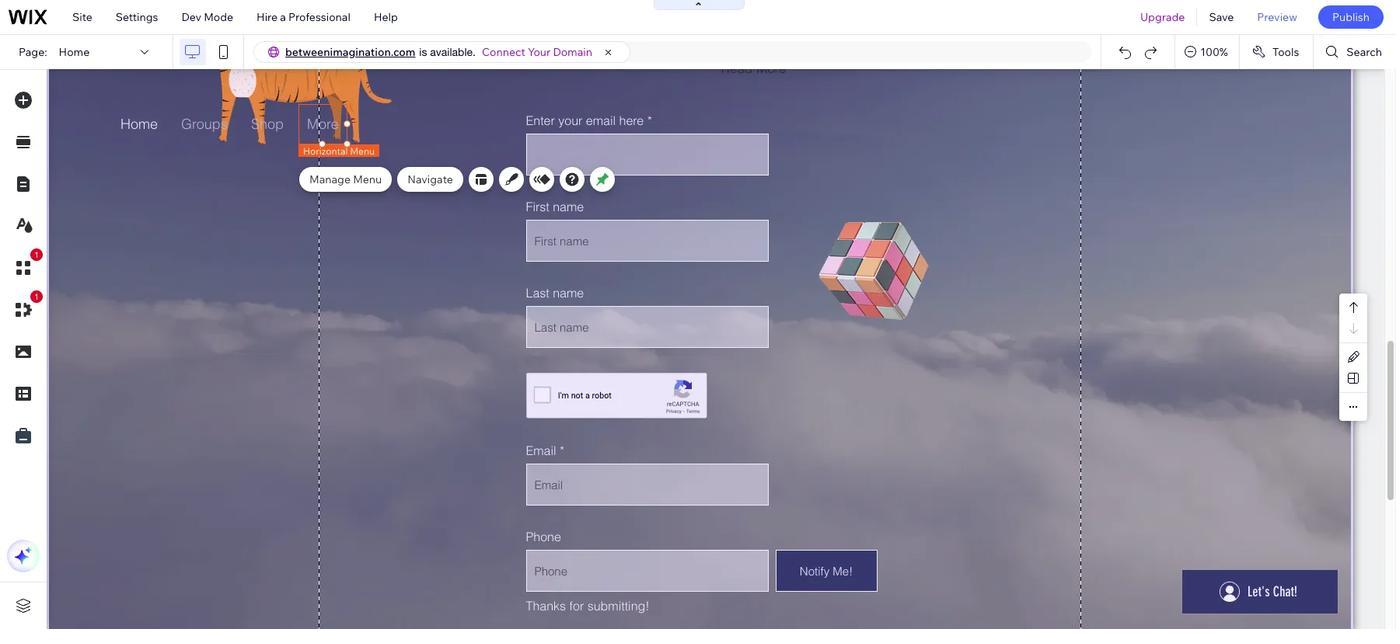 Task type: vqa. For each thing, say whether or not it's contained in the screenshot.
is available. Connect Your Domain
yes



Task type: locate. For each thing, give the bounding box(es) containing it.
horizontal
[[303, 145, 348, 157]]

menu right manage
[[353, 173, 382, 187]]

100%
[[1200, 45, 1228, 59]]

1 1 from the top
[[34, 250, 39, 260]]

dev mode
[[181, 10, 233, 24]]

preview
[[1257, 10, 1297, 24]]

menu up manage menu
[[350, 145, 375, 157]]

1
[[34, 250, 39, 260], [34, 292, 39, 302]]

0 vertical spatial 1
[[34, 250, 39, 260]]

1 vertical spatial 1 button
[[7, 291, 43, 326]]

1 button
[[7, 249, 43, 285], [7, 291, 43, 326]]

search
[[1347, 45, 1382, 59]]

help
[[374, 10, 398, 24]]

publish
[[1332, 10, 1370, 24]]

menu
[[350, 145, 375, 157], [353, 173, 382, 187]]

professional
[[288, 10, 350, 24]]

2 1 from the top
[[34, 292, 39, 302]]

1 vertical spatial 1
[[34, 292, 39, 302]]

navigate
[[408, 173, 453, 187]]

menu for manage menu
[[353, 173, 382, 187]]

upgrade
[[1140, 10, 1185, 24]]

save
[[1209, 10, 1234, 24]]

settings
[[116, 10, 158, 24]]

2 1 button from the top
[[7, 291, 43, 326]]

0 vertical spatial 1 button
[[7, 249, 43, 285]]

manage menu
[[309, 173, 382, 187]]

1 vertical spatial menu
[[353, 173, 382, 187]]

0 vertical spatial menu
[[350, 145, 375, 157]]



Task type: describe. For each thing, give the bounding box(es) containing it.
dev
[[181, 10, 201, 24]]

publish button
[[1318, 5, 1384, 29]]

search button
[[1314, 35, 1396, 69]]

domain
[[553, 45, 592, 59]]

100% button
[[1175, 35, 1239, 69]]

save button
[[1197, 0, 1246, 34]]

available.
[[430, 46, 476, 58]]

tools
[[1272, 45, 1299, 59]]

is available. connect your domain
[[419, 45, 592, 59]]

connect
[[482, 45, 525, 59]]

hire
[[257, 10, 278, 24]]

is
[[419, 46, 427, 58]]

preview button
[[1246, 0, 1309, 34]]

home
[[59, 45, 90, 59]]

your
[[528, 45, 551, 59]]

menu for horizontal menu
[[350, 145, 375, 157]]

site
[[72, 10, 92, 24]]

a
[[280, 10, 286, 24]]

betweenimagination.com
[[285, 45, 415, 59]]

tools button
[[1240, 35, 1313, 69]]

hire a professional
[[257, 10, 350, 24]]

horizontal menu
[[303, 145, 375, 157]]

mode
[[204, 10, 233, 24]]

1 1 button from the top
[[7, 249, 43, 285]]

manage
[[309, 173, 351, 187]]



